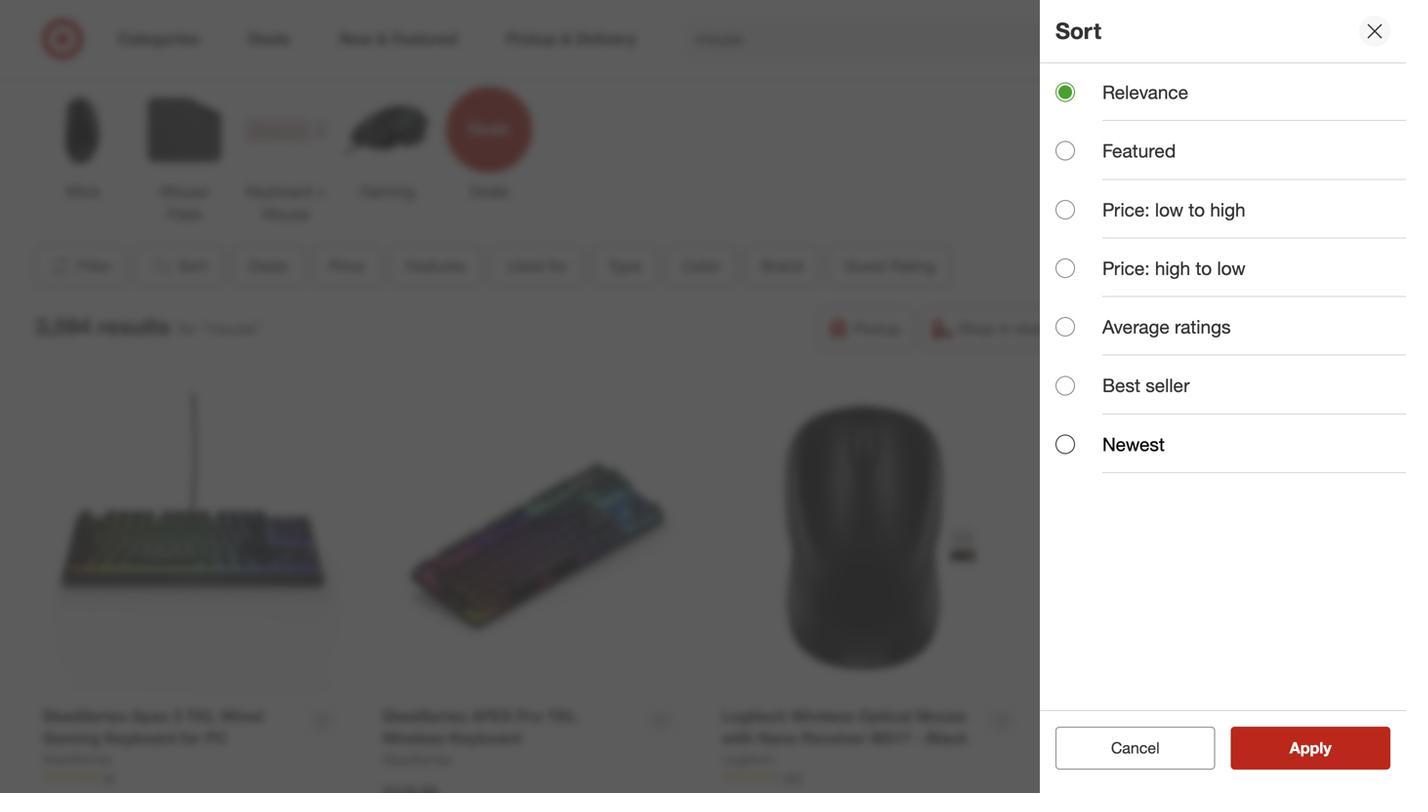 Task type: describe. For each thing, give the bounding box(es) containing it.
price: for price: high to low
[[1103, 257, 1150, 280]]

optical
[[859, 707, 912, 726]]

240
[[1123, 771, 1142, 786]]

results
[[98, 313, 170, 340]]

steelseries down steelseries apex pro tkl wireless keyboard
[[382, 752, 452, 769]]

3
[[173, 707, 182, 726]]

tkl for 3
[[186, 707, 216, 726]]

keyboard inside keyboard + mouse
[[246, 182, 313, 201]]

popular filters
[[35, 51, 139, 70]]

mouse inside logitech wireless optical mouse with nano receiver m317 - black
[[916, 707, 967, 726]]

pickup
[[854, 319, 901, 338]]

black
[[926, 730, 968, 749]]

price: for price: low to high
[[1103, 199, 1150, 221]]

keyboard inside steelseries apex pro tkl wireless keyboard
[[450, 730, 521, 749]]

mouse pads
[[161, 182, 208, 224]]

logitech for nano logitech link
[[722, 752, 775, 769]]

used
[[507, 257, 544, 276]]

receiver
[[802, 730, 867, 749]]

day
[[1152, 319, 1179, 338]]

pc
[[205, 730, 227, 749]]

sort dialog
[[1040, 0, 1406, 794]]

gaming inside steelseries apex 3 tkl wired gaming keyboard for pc
[[42, 730, 100, 749]]

steelseries link for keyboard
[[382, 751, 452, 770]]

332
[[783, 771, 802, 786]]

logitech for logitech m317 mouse - blue aurora
[[1062, 707, 1127, 726]]

apex
[[471, 707, 513, 726]]

deals button
[[232, 245, 305, 288]]

newest
[[1103, 433, 1165, 456]]

color
[[682, 257, 720, 276]]

keyboard + mouse link
[[243, 87, 329, 225]]

filters
[[97, 51, 139, 70]]

sort button
[[134, 245, 224, 288]]

apply
[[1290, 739, 1332, 758]]

keyboard + mouse
[[246, 182, 327, 224]]

steelseries apex pro tkl wireless keyboard link
[[382, 706, 638, 751]]

average ratings
[[1103, 316, 1231, 338]]

logitech for logitech wireless optical mouse with nano receiver m317 - black
[[722, 707, 787, 726]]

aurora
[[1062, 730, 1112, 749]]

cancel button
[[1056, 728, 1215, 771]]

best seller
[[1103, 375, 1190, 397]]

shop in store
[[958, 319, 1051, 338]]

for inside 3,594 results for "mouse"
[[178, 319, 197, 338]]

steelseries apex 3 tkl wired gaming keyboard for pc link
[[42, 706, 298, 751]]

popular
[[35, 51, 93, 70]]

steelseries inside steelseries apex pro tkl wireless keyboard
[[382, 707, 467, 726]]

price
[[329, 257, 365, 276]]

used for button
[[491, 245, 584, 288]]

logitech inside logitech 240
[[1062, 752, 1115, 769]]

steelseries inside steelseries apex 3 tkl wired gaming keyboard for pc
[[42, 707, 127, 726]]

logitech 240
[[1062, 752, 1142, 786]]

- inside logitech wireless optical mouse with nano receiver m317 - black
[[916, 730, 922, 749]]

m317 inside logitech wireless optical mouse with nano receiver m317 - black
[[871, 730, 911, 749]]

deals inside button
[[249, 257, 288, 276]]

"mouse"
[[201, 319, 261, 338]]

same day delivery button
[[1072, 307, 1253, 350]]

mice link
[[40, 87, 126, 203]]

features
[[406, 257, 466, 276]]

steelseries apex pro tkl wireless keyboard
[[382, 707, 577, 749]]

price: high to low
[[1103, 257, 1246, 280]]

shop in store button
[[922, 307, 1064, 350]]

+
[[317, 182, 327, 201]]

3,594
[[35, 313, 91, 340]]

wireless inside logitech wireless optical mouse with nano receiver m317 - black
[[791, 707, 854, 726]]

3,594 results for "mouse"
[[35, 313, 261, 340]]

pro
[[517, 707, 543, 726]]

gaming inside gaming link
[[360, 182, 415, 201]]

brand button
[[745, 245, 820, 288]]

type
[[608, 257, 641, 276]]

features button
[[389, 245, 483, 288]]

wired
[[221, 707, 263, 726]]

apply button
[[1231, 728, 1391, 771]]

pickup button
[[818, 307, 914, 350]]

relevance
[[1103, 81, 1189, 104]]

- inside the logitech m317 mouse - blue aurora
[[1230, 707, 1237, 726]]

to for high
[[1189, 199, 1205, 221]]

logitech wireless optical mouse with nano receiver m317 - black
[[722, 707, 968, 749]]

logitech m317 mouse - blue aurora link
[[1062, 706, 1318, 751]]

in
[[999, 319, 1011, 338]]

steelseries link for gaming
[[42, 751, 112, 770]]



Task type: locate. For each thing, give the bounding box(es) containing it.
logitech link down aurora at right
[[1062, 751, 1115, 770]]

mouse inside keyboard + mouse
[[262, 205, 310, 224]]

1 vertical spatial low
[[1217, 257, 1246, 280]]

for left the "mouse" on the top of the page
[[178, 319, 197, 338]]

sort
[[1056, 17, 1102, 45], [178, 257, 208, 276]]

keyboard
[[246, 182, 313, 201], [105, 730, 176, 749], [450, 730, 521, 749]]

332 link
[[722, 770, 1024, 787]]

tkl inside steelseries apex 3 tkl wired gaming keyboard for pc
[[186, 707, 216, 726]]

sort inside sort "dialog"
[[1056, 17, 1102, 45]]

to up price: high to low
[[1189, 199, 1205, 221]]

color button
[[666, 245, 737, 288]]

logitech wireless optical mouse with nano receiver m317 - black image
[[722, 393, 1024, 695], [722, 393, 1024, 695]]

1 vertical spatial price:
[[1103, 257, 1150, 280]]

0 horizontal spatial wireless
[[382, 730, 445, 749]]

240 link
[[1062, 770, 1364, 787]]

45 link
[[42, 770, 344, 787]]

logitech link down with
[[722, 751, 775, 770]]

type button
[[592, 245, 658, 288]]

1 horizontal spatial high
[[1210, 199, 1246, 221]]

steelseries apex pro tkl wireless keyboard image
[[382, 393, 684, 695], [382, 393, 684, 695]]

gaming link
[[345, 87, 431, 203]]

low up price: high to low
[[1155, 199, 1184, 221]]

logitech link
[[722, 751, 775, 770], [1062, 751, 1115, 770]]

0 vertical spatial to
[[1189, 199, 1205, 221]]

keyboard down apex
[[450, 730, 521, 749]]

1 horizontal spatial wireless
[[791, 707, 854, 726]]

0 horizontal spatial m317
[[871, 730, 911, 749]]

m317 up cancel
[[1131, 707, 1171, 726]]

filter button
[[35, 245, 126, 288]]

1 vertical spatial gaming
[[42, 730, 100, 749]]

best
[[1103, 375, 1141, 397]]

mouse
[[161, 182, 208, 201], [262, 205, 310, 224], [916, 707, 967, 726], [1176, 707, 1226, 726]]

0 horizontal spatial steelseries link
[[42, 751, 112, 770]]

to
[[1189, 199, 1205, 221], [1196, 257, 1212, 280]]

1 horizontal spatial logitech link
[[1062, 751, 1115, 770]]

with
[[722, 730, 754, 749]]

price: up average
[[1103, 257, 1150, 280]]

deals link
[[446, 87, 532, 203]]

logitech down with
[[722, 752, 775, 769]]

mouse up pads
[[161, 182, 208, 201]]

m317 inside the logitech m317 mouse - blue aurora
[[1131, 707, 1171, 726]]

0 vertical spatial low
[[1155, 199, 1184, 221]]

used for
[[507, 257, 567, 276]]

- left the blue
[[1230, 707, 1237, 726]]

1 tkl from the left
[[186, 707, 216, 726]]

steelseries left apex in the bottom of the page
[[42, 707, 127, 726]]

1 logitech link from the left
[[722, 751, 775, 770]]

guest
[[844, 257, 886, 276]]

steelseries link down steelseries apex pro tkl wireless keyboard
[[382, 751, 452, 770]]

0 vertical spatial -
[[1230, 707, 1237, 726]]

0 horizontal spatial low
[[1155, 199, 1184, 221]]

1 vertical spatial for
[[178, 319, 197, 338]]

price button
[[313, 245, 381, 288]]

tkl inside steelseries apex pro tkl wireless keyboard
[[547, 707, 577, 726]]

high
[[1210, 199, 1246, 221], [1155, 257, 1191, 280]]

1 vertical spatial deals
[[249, 257, 288, 276]]

price: low to high
[[1103, 199, 1246, 221]]

deals
[[470, 182, 509, 201], [249, 257, 288, 276]]

mouse inside the logitech m317 mouse - blue aurora
[[1176, 707, 1226, 726]]

2 price: from the top
[[1103, 257, 1150, 280]]

logitech up aurora at right
[[1062, 707, 1127, 726]]

mouse left the blue
[[1176, 707, 1226, 726]]

nano
[[758, 730, 797, 749]]

shop
[[958, 319, 995, 338]]

tkl right pro
[[547, 707, 577, 726]]

blue
[[1241, 707, 1274, 726]]

2 horizontal spatial keyboard
[[450, 730, 521, 749]]

1 vertical spatial m317
[[871, 730, 911, 749]]

1 vertical spatial -
[[916, 730, 922, 749]]

0 vertical spatial m317
[[1131, 707, 1171, 726]]

0 vertical spatial high
[[1210, 199, 1246, 221]]

guest rating
[[844, 257, 936, 276]]

for inside steelseries apex 3 tkl wired gaming keyboard for pc
[[180, 730, 201, 749]]

average
[[1103, 316, 1170, 338]]

0 horizontal spatial deals
[[249, 257, 288, 276]]

mouse up deals button on the top
[[262, 205, 310, 224]]

logitech inside logitech wireless optical mouse with nano receiver m317 - black
[[722, 707, 787, 726]]

for inside button
[[549, 257, 567, 276]]

0 horizontal spatial keyboard
[[105, 730, 176, 749]]

filter
[[77, 257, 111, 276]]

0 horizontal spatial tkl
[[186, 707, 216, 726]]

0 horizontal spatial high
[[1155, 257, 1191, 280]]

deals down keyboard + mouse
[[249, 257, 288, 276]]

keyboard inside steelseries apex 3 tkl wired gaming keyboard for pc
[[105, 730, 176, 749]]

brand
[[761, 257, 803, 276]]

1 vertical spatial wireless
[[382, 730, 445, 749]]

high down price: low to high
[[1155, 257, 1191, 280]]

steelseries apex 3 tkl wired gaming keyboard for pc image
[[42, 393, 344, 695], [42, 393, 344, 695]]

seller
[[1146, 375, 1190, 397]]

0 horizontal spatial -
[[916, 730, 922, 749]]

wireless inside steelseries apex pro tkl wireless keyboard
[[382, 730, 445, 749]]

0 vertical spatial gaming
[[360, 182, 415, 201]]

- left "black"
[[916, 730, 922, 749]]

2 tkl from the left
[[547, 707, 577, 726]]

cancel
[[1111, 739, 1160, 758]]

apex
[[131, 707, 169, 726]]

keyboard down apex in the bottom of the page
[[105, 730, 176, 749]]

ratings
[[1175, 316, 1231, 338]]

guest rating button
[[828, 245, 952, 288]]

2 vertical spatial for
[[180, 730, 201, 749]]

logitech link for aurora
[[1062, 751, 1115, 770]]

1 horizontal spatial tkl
[[547, 707, 577, 726]]

0 horizontal spatial sort
[[178, 257, 208, 276]]

0 vertical spatial sort
[[1056, 17, 1102, 45]]

logitech m317 mouse - blue aurora image
[[1062, 393, 1364, 695], [1062, 393, 1364, 695]]

steelseries up 45
[[42, 752, 112, 769]]

wireless
[[791, 707, 854, 726], [382, 730, 445, 749]]

1 horizontal spatial deals
[[470, 182, 509, 201]]

price:
[[1103, 199, 1150, 221], [1103, 257, 1150, 280]]

1 horizontal spatial -
[[1230, 707, 1237, 726]]

steelseries left apex
[[382, 707, 467, 726]]

m317 down optical
[[871, 730, 911, 749]]

2 logitech link from the left
[[1062, 751, 1115, 770]]

logitech up with
[[722, 707, 787, 726]]

for right used at left
[[549, 257, 567, 276]]

low up delivery
[[1217, 257, 1246, 280]]

0 vertical spatial price:
[[1103, 199, 1150, 221]]

tkl right the 3
[[186, 707, 216, 726]]

advertisement element
[[117, 0, 1289, 3]]

low
[[1155, 199, 1184, 221], [1217, 257, 1246, 280]]

rating
[[891, 257, 936, 276]]

featured
[[1103, 140, 1176, 162]]

steelseries
[[42, 707, 127, 726], [382, 707, 467, 726], [42, 752, 112, 769], [382, 752, 452, 769]]

delivery
[[1184, 319, 1240, 338]]

1 price: from the top
[[1103, 199, 1150, 221]]

0 vertical spatial wireless
[[791, 707, 854, 726]]

tkl for pro
[[547, 707, 577, 726]]

price: down featured
[[1103, 199, 1150, 221]]

mice
[[66, 182, 100, 201]]

45
[[103, 771, 116, 786]]

1 horizontal spatial keyboard
[[246, 182, 313, 201]]

for left "pc"
[[180, 730, 201, 749]]

steelseries link up 45
[[42, 751, 112, 770]]

steelseries apex 3 tkl wired gaming keyboard for pc
[[42, 707, 263, 749]]

1 vertical spatial to
[[1196, 257, 1212, 280]]

1 horizontal spatial m317
[[1131, 707, 1171, 726]]

1 vertical spatial sort
[[178, 257, 208, 276]]

to for low
[[1196, 257, 1212, 280]]

0 horizontal spatial gaming
[[42, 730, 100, 749]]

tkl
[[186, 707, 216, 726], [547, 707, 577, 726]]

for
[[549, 257, 567, 276], [178, 319, 197, 338], [180, 730, 201, 749]]

0 horizontal spatial logitech link
[[722, 751, 775, 770]]

What can we help you find? suggestions appear below search field
[[684, 18, 1140, 61]]

to up 'ratings'
[[1196, 257, 1212, 280]]

keyboard left +
[[246, 182, 313, 201]]

logitech inside the logitech m317 mouse - blue aurora
[[1062, 707, 1127, 726]]

logitech
[[722, 707, 787, 726], [1062, 707, 1127, 726], [722, 752, 775, 769], [1062, 752, 1115, 769]]

pads
[[167, 205, 202, 224]]

1 horizontal spatial steelseries link
[[382, 751, 452, 770]]

-
[[1230, 707, 1237, 726], [916, 730, 922, 749]]

logitech down aurora at right
[[1062, 752, 1115, 769]]

sort inside button
[[178, 257, 208, 276]]

logitech m317 mouse - blue aurora
[[1062, 707, 1274, 749]]

same
[[1108, 319, 1148, 338]]

same day delivery
[[1108, 319, 1240, 338]]

None radio
[[1056, 83, 1075, 102], [1056, 141, 1075, 161], [1056, 259, 1075, 278], [1056, 318, 1075, 337], [1056, 376, 1075, 396], [1056, 83, 1075, 102], [1056, 141, 1075, 161], [1056, 259, 1075, 278], [1056, 318, 1075, 337], [1056, 376, 1075, 396]]

mouse up "black"
[[916, 707, 967, 726]]

gaming
[[360, 182, 415, 201], [42, 730, 100, 749]]

deals up used at left
[[470, 182, 509, 201]]

logitech wireless optical mouse with nano receiver m317 - black link
[[722, 706, 978, 751]]

logitech link for nano
[[722, 751, 775, 770]]

2 steelseries link from the left
[[382, 751, 452, 770]]

1 horizontal spatial sort
[[1056, 17, 1102, 45]]

mouse pads link
[[142, 87, 228, 225]]

1 steelseries link from the left
[[42, 751, 112, 770]]

1 horizontal spatial gaming
[[360, 182, 415, 201]]

m317
[[1131, 707, 1171, 726], [871, 730, 911, 749]]

0 vertical spatial for
[[549, 257, 567, 276]]

1 vertical spatial high
[[1155, 257, 1191, 280]]

store
[[1016, 319, 1051, 338]]

1 horizontal spatial low
[[1217, 257, 1246, 280]]

None radio
[[1056, 200, 1075, 220], [1056, 435, 1075, 455], [1056, 200, 1075, 220], [1056, 435, 1075, 455]]

0 vertical spatial deals
[[470, 182, 509, 201]]

high up price: high to low
[[1210, 199, 1246, 221]]

steelseries link
[[42, 751, 112, 770], [382, 751, 452, 770]]



Task type: vqa. For each thing, say whether or not it's contained in the screenshot.
tkl corresponding to 3
yes



